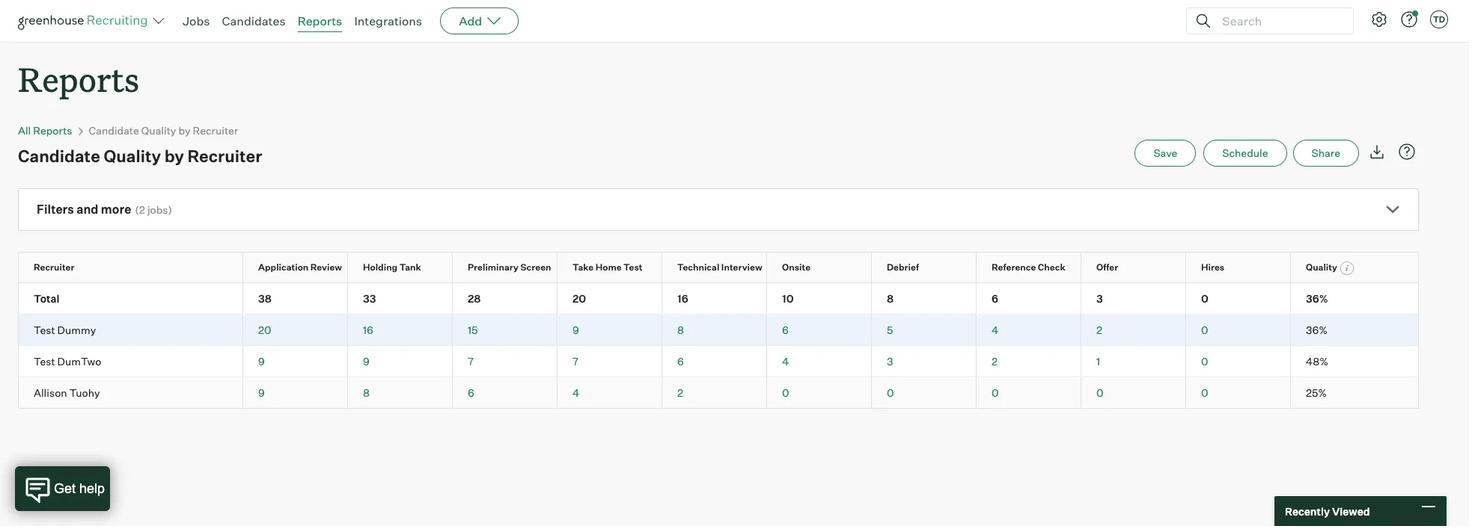 Task type: vqa. For each thing, say whether or not it's contained in the screenshot.


Task type: locate. For each thing, give the bounding box(es) containing it.
candidate right all reports
[[89, 124, 139, 137]]

filters
[[37, 202, 74, 217]]

2 horizontal spatial 4
[[992, 324, 999, 337]]

9
[[573, 324, 579, 337], [258, 356, 265, 368], [363, 356, 370, 368], [258, 387, 265, 400]]

2 row group from the top
[[19, 315, 1418, 347]]

2 vertical spatial reports
[[33, 124, 72, 137]]

0 vertical spatial test
[[624, 262, 643, 273]]

share button
[[1293, 140, 1359, 167]]

2 7 from the left
[[573, 356, 579, 368]]

1 vertical spatial reports
[[18, 57, 139, 101]]

8 down 16 link
[[363, 387, 370, 400]]

row for row group containing test dumtwo
[[19, 347, 1418, 377]]

16 down technical
[[677, 293, 688, 306]]

test inside column header
[[624, 262, 643, 273]]

1 vertical spatial 6 link
[[677, 356, 684, 368]]

test up allison at left
[[34, 356, 55, 368]]

dumtwo
[[57, 356, 101, 368]]

2 horizontal spatial 4 link
[[992, 324, 999, 337]]

2 vertical spatial 6 link
[[468, 387, 474, 400]]

integrations link
[[354, 13, 422, 28]]

6
[[992, 293, 998, 306], [782, 324, 789, 337], [677, 356, 684, 368], [468, 387, 474, 400]]

8
[[887, 293, 894, 306], [677, 324, 684, 337], [363, 387, 370, 400]]

0
[[1201, 293, 1209, 306], [1201, 324, 1208, 337], [1201, 356, 1208, 368], [782, 387, 789, 400], [887, 387, 894, 400], [992, 387, 999, 400], [1097, 387, 1104, 400], [1201, 387, 1208, 400]]

20 down take
[[573, 293, 586, 306]]

row containing test dummy
[[19, 315, 1418, 346]]

36% down quality column header on the right
[[1306, 293, 1328, 306]]

1 36% from the top
[[1306, 293, 1328, 306]]

0 horizontal spatial 8 link
[[363, 387, 370, 400]]

0 vertical spatial 16
[[677, 293, 688, 306]]

row group
[[19, 284, 1418, 315], [19, 315, 1418, 347], [19, 347, 1418, 378], [19, 378, 1418, 409]]

4 row group from the top
[[19, 378, 1418, 409]]

quality inside column header
[[1306, 262, 1339, 273]]

download image
[[1368, 143, 1386, 161]]

0 vertical spatial 4 link
[[992, 324, 999, 337]]

1 vertical spatial 20
[[258, 324, 271, 337]]

0 vertical spatial quality
[[141, 124, 176, 137]]

2 vertical spatial 4
[[573, 387, 580, 400]]

1 row from the top
[[19, 253, 1418, 283]]

4 link
[[992, 324, 999, 337], [782, 356, 789, 368], [573, 387, 580, 400]]

2 36% from the top
[[1306, 324, 1328, 337]]

0 vertical spatial candidate quality by recruiter
[[89, 124, 238, 137]]

0 horizontal spatial 4 link
[[573, 387, 580, 400]]

candidate down all reports link on the top of the page
[[18, 146, 100, 166]]

0 horizontal spatial 7
[[468, 356, 474, 368]]

recruiter column header
[[19, 253, 256, 283]]

reference check
[[992, 262, 1065, 273]]

reports down greenhouse recruiting image
[[18, 57, 139, 101]]

20
[[573, 293, 586, 306], [258, 324, 271, 337]]

0 horizontal spatial 2 link
[[677, 387, 683, 400]]

row containing test dumtwo
[[19, 347, 1418, 377]]

1 7 from the left
[[468, 356, 474, 368]]

reports
[[298, 13, 342, 28], [18, 57, 139, 101], [33, 124, 72, 137]]

hires column header
[[1186, 253, 1304, 283]]

test
[[624, 262, 643, 273], [34, 324, 55, 337], [34, 356, 55, 368]]

2
[[139, 204, 145, 216], [1097, 324, 1103, 337], [992, 356, 998, 368], [677, 387, 683, 400]]

save and schedule this report to revisit it! element
[[1135, 140, 1204, 167]]

3 down 5 link
[[887, 356, 893, 368]]

1 vertical spatial 36%
[[1306, 324, 1328, 337]]

0 vertical spatial 6 link
[[782, 324, 789, 337]]

2 vertical spatial 2 link
[[677, 387, 683, 400]]

6 link
[[782, 324, 789, 337], [677, 356, 684, 368], [468, 387, 474, 400]]

3 row group from the top
[[19, 347, 1418, 378]]

holding tank column header
[[348, 253, 466, 283]]

1
[[1097, 356, 1100, 368]]

row
[[19, 253, 1418, 283], [19, 284, 1418, 314], [19, 315, 1418, 346], [19, 347, 1418, 377], [19, 378, 1418, 409]]

2 horizontal spatial 2 link
[[1097, 324, 1103, 337]]

36% up 48%
[[1306, 324, 1328, 337]]

and
[[76, 202, 98, 217]]

8 up "5"
[[887, 293, 894, 306]]

take home test
[[573, 262, 643, 273]]

15 link
[[468, 324, 478, 337]]

0 horizontal spatial 3
[[887, 356, 893, 368]]

row group containing allison tuohy
[[19, 378, 1418, 409]]

0 horizontal spatial 20
[[258, 324, 271, 337]]

8 down technical
[[677, 324, 684, 337]]

5 link
[[887, 324, 893, 337]]

0 vertical spatial 36%
[[1306, 293, 1328, 306]]

0 horizontal spatial 16
[[363, 324, 373, 337]]

test dummy
[[34, 324, 96, 337]]

1 horizontal spatial 6 link
[[677, 356, 684, 368]]

test for 16
[[34, 324, 55, 337]]

7
[[468, 356, 474, 368], [573, 356, 579, 368]]

)
[[168, 204, 172, 216]]

offer column header
[[1082, 253, 1199, 283]]

offer
[[1097, 262, 1118, 273]]

3 link
[[887, 356, 893, 368]]

allison
[[34, 387, 67, 400]]

1 row group from the top
[[19, 284, 1418, 315]]

grid containing total
[[19, 253, 1418, 409]]

reports right candidates link
[[298, 13, 342, 28]]

by
[[178, 124, 191, 137], [164, 146, 184, 166]]

row containing total
[[19, 284, 1418, 314]]

1 horizontal spatial 4 link
[[782, 356, 789, 368]]

integrations
[[354, 13, 422, 28]]

reference check column header
[[977, 253, 1094, 283]]

2 for 2 link to the bottom
[[677, 387, 683, 400]]

2 row from the top
[[19, 284, 1418, 314]]

36% for total
[[1306, 293, 1328, 306]]

viewed
[[1332, 506, 1370, 518]]

reference
[[992, 262, 1036, 273]]

all reports
[[18, 124, 72, 137]]

technical interview
[[677, 262, 762, 273]]

1 vertical spatial test
[[34, 324, 55, 337]]

3 down offer on the right
[[1097, 293, 1103, 306]]

7 link
[[468, 356, 474, 368], [573, 356, 579, 368]]

5 row from the top
[[19, 378, 1418, 409]]

row group containing test dumtwo
[[19, 347, 1418, 378]]

2 link
[[1097, 324, 1103, 337], [992, 356, 998, 368], [677, 387, 683, 400]]

6 for the middle 6 link
[[677, 356, 684, 368]]

8 link down technical
[[677, 324, 684, 337]]

recruiter inside column header
[[34, 262, 74, 273]]

1 horizontal spatial 4
[[782, 356, 789, 368]]

2 vertical spatial test
[[34, 356, 55, 368]]

debrief column header
[[872, 253, 989, 283]]

7 for second 7 link from the right
[[468, 356, 474, 368]]

0 vertical spatial reports
[[298, 13, 342, 28]]

home
[[596, 262, 622, 273]]

schedule button
[[1204, 140, 1287, 167]]

0 vertical spatial 4
[[992, 324, 999, 337]]

preliminary screen
[[468, 262, 551, 273]]

1 horizontal spatial 7
[[573, 356, 579, 368]]

3 row from the top
[[19, 315, 1418, 346]]

4
[[992, 324, 999, 337], [782, 356, 789, 368], [573, 387, 580, 400]]

16 link
[[363, 324, 373, 337]]

0 vertical spatial 8
[[887, 293, 894, 306]]

recruiter
[[193, 124, 238, 137], [187, 146, 262, 166], [34, 262, 74, 273]]

0 horizontal spatial 8
[[363, 387, 370, 400]]

quality column header
[[1291, 253, 1409, 283]]

allison tuohy
[[34, 387, 100, 400]]

0 vertical spatial 2 link
[[1097, 324, 1103, 337]]

row containing allison tuohy
[[19, 378, 1418, 409]]

dummy
[[57, 324, 96, 337]]

3
[[1097, 293, 1103, 306], [887, 356, 893, 368]]

1 vertical spatial by
[[164, 146, 184, 166]]

2 vertical spatial quality
[[1306, 262, 1339, 273]]

grid
[[19, 253, 1418, 409]]

reports right all
[[33, 124, 72, 137]]

hires
[[1201, 262, 1225, 273]]

8 link
[[677, 324, 684, 337], [363, 387, 370, 400]]

test for 9
[[34, 356, 55, 368]]

20 down 38
[[258, 324, 271, 337]]

row group containing total
[[19, 284, 1418, 315]]

test down total
[[34, 324, 55, 337]]

(
[[135, 204, 139, 216]]

candidate
[[89, 124, 139, 137], [18, 146, 100, 166]]

9 link
[[573, 324, 579, 337], [258, 356, 265, 368], [363, 356, 370, 368], [258, 387, 265, 400]]

1 horizontal spatial 8
[[677, 324, 684, 337]]

1 vertical spatial quality
[[104, 146, 161, 166]]

33
[[363, 293, 376, 306]]

25%
[[1306, 387, 1327, 400]]

quality
[[141, 124, 176, 137], [104, 146, 161, 166], [1306, 262, 1339, 273]]

4 for the bottommost 4 link
[[573, 387, 580, 400]]

0 horizontal spatial 7 link
[[468, 356, 474, 368]]

1 vertical spatial 2 link
[[992, 356, 998, 368]]

2 vertical spatial 8
[[363, 387, 370, 400]]

2 horizontal spatial 6 link
[[782, 324, 789, 337]]

4 for the middle 4 link
[[782, 356, 789, 368]]

td button
[[1427, 7, 1451, 31]]

0 horizontal spatial 4
[[573, 387, 580, 400]]

1 horizontal spatial 3
[[1097, 293, 1103, 306]]

4 row from the top
[[19, 347, 1418, 377]]

0 vertical spatial 20
[[573, 293, 586, 306]]

Search text field
[[1219, 10, 1340, 32]]

2 vertical spatial recruiter
[[34, 262, 74, 273]]

test right home
[[624, 262, 643, 273]]

schedule
[[1222, 147, 1268, 160]]

1 vertical spatial recruiter
[[187, 146, 262, 166]]

36%
[[1306, 293, 1328, 306], [1306, 324, 1328, 337]]

0 link
[[1201, 324, 1208, 337], [1201, 356, 1208, 368], [782, 387, 789, 400], [887, 387, 894, 400], [992, 387, 999, 400], [1097, 387, 1104, 400], [1201, 387, 1208, 400]]

15
[[468, 324, 478, 337]]

16 down 33
[[363, 324, 373, 337]]

8 link down 16 link
[[363, 387, 370, 400]]

0 vertical spatial candidate
[[89, 124, 139, 137]]

onsite column header
[[767, 253, 885, 283]]

save button
[[1135, 140, 1196, 167]]

16
[[677, 293, 688, 306], [363, 324, 373, 337]]

1 vertical spatial candidate
[[18, 146, 100, 166]]

0 vertical spatial 8 link
[[677, 324, 684, 337]]

1 horizontal spatial 7 link
[[573, 356, 579, 368]]

candidate quality by recruiter
[[89, 124, 238, 137], [18, 146, 262, 166]]

1 vertical spatial 4
[[782, 356, 789, 368]]

row containing recruiter
[[19, 253, 1418, 283]]



Task type: describe. For each thing, give the bounding box(es) containing it.
application review column header
[[243, 253, 361, 283]]

share
[[1312, 147, 1341, 160]]

2 for the middle 2 link
[[992, 356, 998, 368]]

0 vertical spatial recruiter
[[193, 124, 238, 137]]

7 for 1st 7 link from right
[[573, 356, 579, 368]]

holding tank
[[363, 262, 421, 273]]

1 vertical spatial 4 link
[[782, 356, 789, 368]]

row for row group containing total
[[19, 284, 1418, 314]]

candidates link
[[222, 13, 286, 28]]

technical
[[677, 262, 720, 273]]

row group containing test dummy
[[19, 315, 1418, 347]]

1 horizontal spatial 8 link
[[677, 324, 684, 337]]

preliminary screen column header
[[453, 253, 570, 283]]

row for row group containing allison tuohy
[[19, 378, 1418, 409]]

save
[[1154, 147, 1178, 160]]

application review
[[258, 262, 342, 273]]

faq image
[[1398, 143, 1416, 161]]

1 vertical spatial 16
[[363, 324, 373, 337]]

application
[[258, 262, 309, 273]]

all reports link
[[18, 124, 72, 137]]

36% for test dummy
[[1306, 324, 1328, 337]]

add button
[[440, 7, 519, 34]]

recently
[[1285, 506, 1330, 518]]

tank
[[399, 262, 421, 273]]

configure image
[[1370, 10, 1388, 28]]

check
[[1038, 262, 1065, 273]]

5
[[887, 324, 893, 337]]

6 for the leftmost 6 link
[[468, 387, 474, 400]]

row for grid containing total
[[19, 253, 1418, 283]]

tuohy
[[69, 387, 100, 400]]

candidate quality by recruiter link
[[89, 124, 238, 137]]

total
[[34, 293, 60, 306]]

add
[[459, 13, 482, 28]]

holding
[[363, 262, 398, 273]]

onsite
[[782, 262, 811, 273]]

jobs
[[147, 204, 168, 216]]

0 vertical spatial by
[[178, 124, 191, 137]]

1 link
[[1097, 356, 1100, 368]]

1 vertical spatial 8
[[677, 324, 684, 337]]

greenhouse recruiting image
[[18, 12, 153, 30]]

48%
[[1306, 356, 1329, 368]]

recently viewed
[[1285, 506, 1370, 518]]

2 7 link from the left
[[573, 356, 579, 368]]

6 for the top 6 link
[[782, 324, 789, 337]]

candidates
[[222, 13, 286, 28]]

interview
[[721, 262, 762, 273]]

td
[[1433, 14, 1445, 25]]

reports link
[[298, 13, 342, 28]]

38
[[258, 293, 272, 306]]

test dumtwo
[[34, 356, 101, 368]]

4 for 4 link to the top
[[992, 324, 999, 337]]

1 horizontal spatial 16
[[677, 293, 688, 306]]

1 horizontal spatial 20
[[573, 293, 586, 306]]

0 horizontal spatial 6 link
[[468, 387, 474, 400]]

preliminary
[[468, 262, 519, 273]]

10
[[782, 293, 794, 306]]

jobs link
[[183, 13, 210, 28]]

1 horizontal spatial 2 link
[[992, 356, 998, 368]]

0 vertical spatial 3
[[1097, 293, 1103, 306]]

all
[[18, 124, 31, 137]]

td button
[[1430, 10, 1448, 28]]

1 vertical spatial 3
[[887, 356, 893, 368]]

more
[[101, 202, 131, 217]]

debrief
[[887, 262, 919, 273]]

take home test column header
[[558, 253, 675, 283]]

1 vertical spatial 8 link
[[363, 387, 370, 400]]

technical interview column header
[[662, 253, 780, 283]]

screen
[[521, 262, 551, 273]]

2 vertical spatial 4 link
[[573, 387, 580, 400]]

1 vertical spatial candidate quality by recruiter
[[18, 146, 262, 166]]

jobs
[[183, 13, 210, 28]]

take
[[573, 262, 594, 273]]

2 inside filters and more ( 2 jobs )
[[139, 204, 145, 216]]

1 7 link from the left
[[468, 356, 474, 368]]

review
[[310, 262, 342, 273]]

28
[[468, 293, 481, 306]]

20 link
[[258, 324, 271, 337]]

filters and more ( 2 jobs )
[[37, 202, 172, 217]]

2 horizontal spatial 8
[[887, 293, 894, 306]]

2 for 2 link to the right
[[1097, 324, 1103, 337]]

row for row group containing test dummy
[[19, 315, 1418, 346]]



